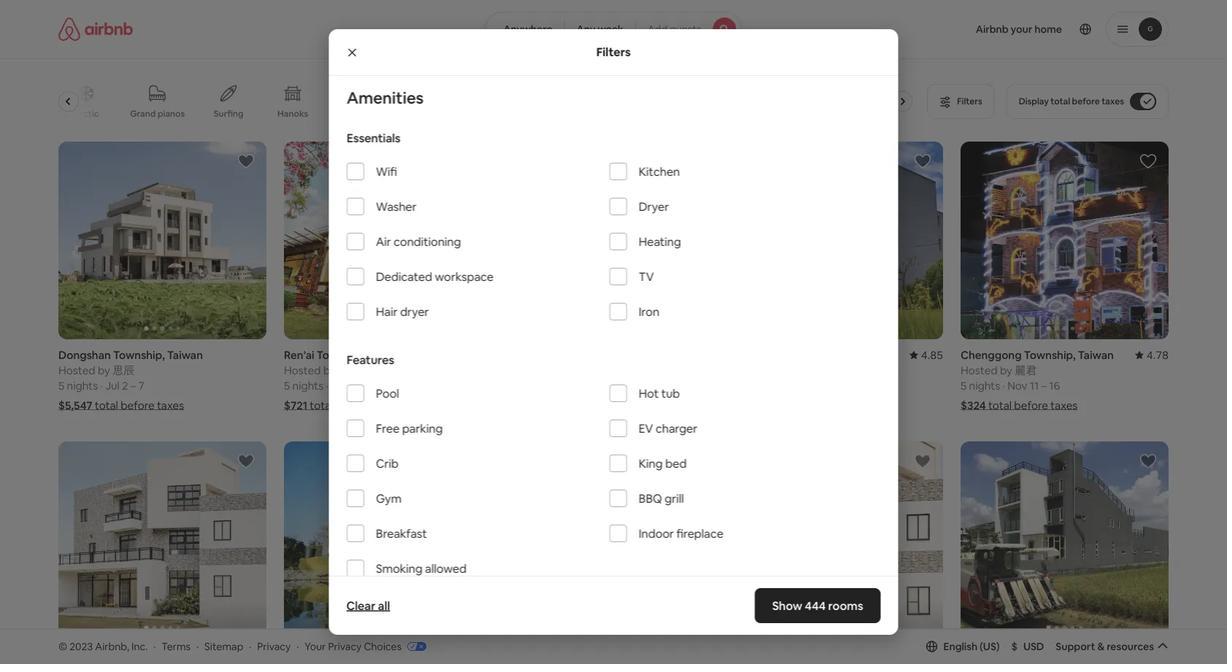 Task type: describe. For each thing, give the bounding box(es) containing it.
grand pianos
[[130, 108, 185, 119]]

– inside ren'ai township, taiwan hosted by margaret 瑪格麗特 5 nights · nov 17 – 22 $721 total before taxes
[[366, 378, 372, 393]]

4.85
[[921, 348, 943, 362]]

any week button
[[564, 12, 636, 47]]

hot tub
[[638, 386, 680, 401]]

fuxing
[[284, 648, 318, 662]]

your
[[305, 640, 326, 653]]

5.0 for magong, taiwan
[[251, 648, 266, 662]]

jul
[[105, 378, 120, 393]]

nov inside chenggong township, taiwan hosted by 麗君 5 nights · nov 11 – 16 $324 total before taxes
[[1008, 378, 1027, 393]]

sitemap
[[204, 640, 243, 653]]

crib
[[376, 456, 398, 471]]

5 for $324
[[961, 378, 967, 393]]

inc.
[[131, 640, 148, 653]]

total inside dongshan township, taiwan hosted by 思辰 5 nights · jul 2 – 7 $5,547 total before taxes
[[95, 398, 118, 412]]

king bed
[[638, 456, 686, 471]]

display total before taxes button
[[1006, 84, 1169, 119]]

grill
[[664, 491, 684, 506]]

4.78 out of 5 average rating image
[[1135, 348, 1169, 362]]

choices
[[364, 640, 402, 653]]

– inside chenggong township, taiwan hosted by 麗君 5 nights · nov 11 – 16 $324 total before taxes
[[1041, 378, 1047, 393]]

privacy inside 'link'
[[328, 640, 362, 653]]

fireplace
[[676, 526, 723, 541]]

township, for 麗君
[[1024, 348, 1076, 362]]

washer
[[376, 199, 416, 214]]

nov 29 – dec 4 total before taxes
[[536, 378, 631, 412]]

amenities
[[346, 87, 423, 108]]

conditioning
[[393, 234, 461, 249]]

yuanshan township, taiwan
[[961, 648, 1103, 662]]

clear all
[[346, 598, 390, 613]]

total inside ren'ai township, taiwan hosted by margaret 瑪格麗特 5 nights · nov 17 – 22 $721 total before taxes
[[310, 398, 333, 412]]

english (us) button
[[926, 640, 1000, 653]]

usd
[[1023, 640, 1044, 653]]

township, for margaret
[[317, 348, 368, 362]]

2023
[[69, 640, 93, 653]]

city,
[[780, 648, 803, 662]]

english
[[944, 640, 978, 653]]

5.0 for yuanshan township, taiwan
[[1153, 648, 1169, 662]]

dongshan township, taiwan hosted by 思辰 5 nights · jul 2 – 7 $5,547 total before taxes
[[58, 348, 203, 412]]

privacy link
[[257, 640, 291, 653]]

before inside nov 29 – dec 4 total before taxes
[[561, 398, 595, 412]]

terms link
[[162, 640, 191, 653]]

2
[[122, 378, 128, 393]]

chenggong township, taiwan hosted by 麗君 5 nights · nov 11 – 16 $324 total before taxes
[[961, 348, 1114, 412]]

add to wishlist: shoufeng township, taiwan image
[[688, 452, 706, 470]]

taiwan for ren'ai township, taiwan hosted by margaret 瑪格麗特 5 nights · nov 17 – 22 $721 total before taxes
[[371, 348, 406, 362]]

22
[[374, 378, 386, 393]]

bbq grill
[[638, 491, 684, 506]]

4.78
[[1147, 348, 1169, 362]]

filters
[[596, 45, 631, 59]]

terms · sitemap · privacy ·
[[162, 640, 299, 653]]

shoufeng
[[510, 648, 559, 662]]

taxes inside button
[[1102, 96, 1124, 107]]

essentials
[[346, 130, 400, 145]]

4.85 out of 5 average rating image
[[909, 348, 943, 362]]

township, for 思辰
[[113, 348, 165, 362]]

hanoks
[[278, 108, 309, 119]]

add to wishlist: yuanshan township, taiwan image
[[1140, 452, 1157, 470]]

© 2023 airbnb, inc. ·
[[58, 640, 156, 653]]

pool
[[376, 386, 399, 401]]

show for show map
[[580, 576, 606, 589]]

pianos
[[158, 108, 185, 119]]

workspace
[[435, 269, 493, 284]]

add guests button
[[635, 12, 742, 47]]

anywhere button
[[485, 12, 565, 47]]

add guests
[[648, 23, 701, 36]]

air conditioning
[[376, 234, 461, 249]]

total inside nov 29 – dec 4 total before taxes
[[536, 398, 559, 412]]

total inside the display total before taxes button
[[1051, 96, 1070, 107]]

before inside ren'ai township, taiwan hosted by margaret 瑪格麗特 5 nights · nov 17 – 22 $721 total before taxes
[[336, 398, 370, 412]]

rooms
[[828, 598, 863, 613]]

guests
[[670, 23, 701, 36]]

wifi
[[376, 164, 397, 179]]

4
[[624, 378, 631, 393]]

nights for $5,547
[[67, 378, 98, 393]]

terms
[[162, 640, 191, 653]]

heating
[[638, 234, 681, 249]]

filters dialog
[[329, 29, 898, 664]]

iron
[[638, 304, 659, 319]]

17
[[353, 378, 364, 393]]

fuxing district, taiwan
[[284, 648, 400, 662]]

$5,547
[[58, 398, 92, 412]]

your privacy choices
[[305, 640, 402, 653]]

– inside dongshan township, taiwan hosted by 思辰 5 nights · jul 2 – 7 $5,547 total before taxes
[[131, 378, 136, 393]]

taiwan for fuxing district, taiwan
[[364, 648, 400, 662]]

indoor
[[638, 526, 674, 541]]

taxes inside nov 29 – dec 4 total before taxes
[[598, 398, 625, 412]]

charger
[[655, 421, 697, 436]]

5.0 out of 5 average rating image for magong, taiwan
[[239, 648, 266, 662]]

add to wishlist: chenggong township, taiwan image
[[1140, 153, 1157, 170]]

display total before taxes
[[1019, 96, 1124, 107]]

5 for $5,547
[[58, 378, 64, 393]]

tv
[[638, 269, 654, 284]]

support & resources button
[[1056, 640, 1169, 653]]

resources
[[1107, 640, 1154, 653]]

1 privacy from the left
[[257, 640, 291, 653]]

group containing arctic
[[58, 73, 918, 130]]

· right inc.
[[153, 640, 156, 653]]

grand
[[130, 108, 156, 119]]

yuanshan
[[961, 648, 1010, 662]]

add
[[648, 23, 667, 36]]

support & resources
[[1056, 640, 1154, 653]]

taxes inside ren'ai township, taiwan hosted by margaret 瑪格麗特 5 nights · nov 17 – 22 $721 total before taxes
[[372, 398, 399, 412]]

show 444 rooms link
[[755, 588, 881, 623]]

gym
[[376, 491, 401, 506]]

hosted for hosted by 思辰
[[58, 363, 95, 377]]

· right terms link
[[196, 640, 199, 653]]

瑪格麗特
[[387, 363, 431, 377]]

(us)
[[980, 640, 1000, 653]]

– inside nov 29 – dec 4 total before taxes
[[594, 378, 599, 393]]

by inside chenggong township, taiwan hosted by 麗君 5 nights · nov 11 – 16 $324 total before taxes
[[1000, 363, 1012, 377]]

nights inside ren'ai township, taiwan hosted by margaret 瑪格麗特 5 nights · nov 17 – 22 $721 total before taxes
[[292, 378, 323, 393]]

nov inside ren'ai township, taiwan hosted by margaret 瑪格麗特 5 nights · nov 17 – 22 $721 total before taxes
[[331, 378, 351, 393]]

bbq
[[638, 491, 662, 506]]



Task type: vqa. For each thing, say whether or not it's contained in the screenshot.
Private beach access
no



Task type: locate. For each thing, give the bounding box(es) containing it.
before down 17
[[336, 398, 370, 412]]

$
[[1012, 640, 1018, 653]]

privacy left your
[[257, 640, 291, 653]]

1 horizontal spatial hosted
[[284, 363, 321, 377]]

show inside button
[[580, 576, 606, 589]]

2 5.0 from the left
[[1153, 648, 1169, 662]]

None search field
[[485, 12, 742, 47]]

· inside chenggong township, taiwan hosted by 麗君 5 nights · nov 11 – 16 $324 total before taxes
[[1003, 378, 1005, 393]]

3 hosted from the left
[[961, 363, 998, 377]]

4 – from the left
[[1041, 378, 1047, 393]]

1 hosted from the left
[[58, 363, 95, 377]]

before inside dongshan township, taiwan hosted by 思辰 5 nights · jul 2 – 7 $5,547 total before taxes
[[121, 398, 154, 412]]

arctic
[[74, 108, 99, 119]]

nov left 11 on the right
[[1008, 378, 1027, 393]]

5.0 out of 5 average rating image for yuanshan township, taiwan
[[1142, 648, 1169, 662]]

1 nov from the left
[[331, 378, 351, 393]]

1 5 from the left
[[58, 378, 64, 393]]

king
[[638, 456, 662, 471]]

taxes inside dongshan township, taiwan hosted by 思辰 5 nights · jul 2 – 7 $5,547 total before taxes
[[157, 398, 184, 412]]

0 horizontal spatial 5.0 out of 5 average rating image
[[239, 648, 266, 662]]

dryer
[[638, 199, 669, 214]]

dedicated
[[376, 269, 432, 284]]

–
[[131, 378, 136, 393], [366, 378, 372, 393], [594, 378, 599, 393], [1041, 378, 1047, 393]]

2 horizontal spatial nights
[[969, 378, 1000, 393]]

5.0
[[251, 648, 266, 662], [1153, 648, 1169, 662]]

taiwan inside dongshan township, taiwan hosted by 思辰 5 nights · jul 2 – 7 $5,547 total before taxes
[[167, 348, 203, 362]]

bed
[[665, 456, 686, 471]]

show inside filters dialog
[[772, 598, 802, 613]]

nights for $324
[[969, 378, 1000, 393]]

5 inside chenggong township, taiwan hosted by 麗君 5 nights · nov 11 – 16 $324 total before taxes
[[961, 378, 967, 393]]

3 – from the left
[[594, 378, 599, 393]]

hair dryer
[[376, 304, 429, 319]]

before down 29
[[561, 398, 595, 412]]

smoking
[[376, 561, 422, 576]]

nights up $721 on the bottom left of the page
[[292, 378, 323, 393]]

1 – from the left
[[131, 378, 136, 393]]

29
[[579, 378, 591, 393]]

magong city, taiwan
[[735, 648, 841, 662]]

magong
[[735, 648, 777, 662]]

16
[[1049, 378, 1060, 393]]

· left 17
[[326, 378, 328, 393]]

before inside chenggong township, taiwan hosted by 麗君 5 nights · nov 11 – 16 $324 total before taxes
[[1014, 398, 1048, 412]]

anywhere
[[503, 23, 552, 36]]

taiwan inside ren'ai township, taiwan hosted by margaret 瑪格麗特 5 nights · nov 17 – 22 $721 total before taxes
[[371, 348, 406, 362]]

– right 29
[[594, 378, 599, 393]]

by
[[98, 363, 110, 377], [323, 363, 336, 377], [1000, 363, 1012, 377]]

week
[[598, 23, 624, 36]]

1 horizontal spatial nights
[[292, 378, 323, 393]]

©
[[58, 640, 67, 653]]

· left jul
[[100, 378, 103, 393]]

2 hosted from the left
[[284, 363, 321, 377]]

none search field containing anywhere
[[485, 12, 742, 47]]

before inside the display total before taxes button
[[1072, 96, 1100, 107]]

taiwan for dongshan township, taiwan hosted by 思辰 5 nights · jul 2 – 7 $5,547 total before taxes
[[167, 348, 203, 362]]

hosted inside ren'ai township, taiwan hosted by margaret 瑪格麗特 5 nights · nov 17 – 22 $721 total before taxes
[[284, 363, 321, 377]]

0 horizontal spatial 5
[[58, 378, 64, 393]]

profile element
[[760, 0, 1169, 58]]

nights up "$324"
[[969, 378, 1000, 393]]

allowed
[[425, 561, 466, 576]]

tub
[[661, 386, 680, 401]]

taxes
[[1102, 96, 1124, 107], [157, 398, 184, 412], [372, 398, 399, 412], [598, 398, 625, 412], [1051, 398, 1078, 412]]

township, inside chenggong township, taiwan hosted by 麗君 5 nights · nov 11 – 16 $324 total before taxes
[[1024, 348, 1076, 362]]

show map button
[[565, 565, 662, 600]]

before right display
[[1072, 96, 1100, 107]]

ev
[[638, 421, 653, 436]]

smoking allowed
[[376, 561, 466, 576]]

– right 11 on the right
[[1041, 378, 1047, 393]]

2 5 from the left
[[284, 378, 290, 393]]

2 horizontal spatial 5
[[961, 378, 967, 393]]

5 up $5,547
[[58, 378, 64, 393]]

privacy right your
[[328, 640, 362, 653]]

township, inside dongshan township, taiwan hosted by 思辰 5 nights · jul 2 – 7 $5,547 total before taxes
[[113, 348, 165, 362]]

· left your
[[296, 640, 299, 653]]

taxes inside chenggong township, taiwan hosted by 麗君 5 nights · nov 11 – 16 $324 total before taxes
[[1051, 398, 1078, 412]]

· inside ren'ai township, taiwan hosted by margaret 瑪格麗特 5 nights · nov 17 – 22 $721 total before taxes
[[326, 378, 328, 393]]

taiwan inside chenggong township, taiwan hosted by 麗君 5 nights · nov 11 – 16 $324 total before taxes
[[1078, 348, 1114, 362]]

nov left 17
[[331, 378, 351, 393]]

by left margaret
[[323, 363, 336, 377]]

by left 麗君
[[1000, 363, 1012, 377]]

english (us)
[[944, 640, 1000, 653]]

hosted down 'ren'ai'
[[284, 363, 321, 377]]

2 horizontal spatial by
[[1000, 363, 1012, 377]]

0 horizontal spatial nights
[[67, 378, 98, 393]]

indoor fireplace
[[638, 526, 723, 541]]

nov left 29
[[556, 378, 576, 393]]

show
[[580, 576, 606, 589], [772, 598, 802, 613]]

– left 7
[[131, 378, 136, 393]]

1 nights from the left
[[67, 378, 98, 393]]

show for show 444 rooms
[[772, 598, 802, 613]]

chenggong
[[961, 348, 1022, 362]]

0 vertical spatial show
[[580, 576, 606, 589]]

麗君
[[1015, 363, 1037, 377]]

dongshan
[[58, 348, 111, 362]]

1 5.0 from the left
[[251, 648, 266, 662]]

total
[[1051, 96, 1070, 107], [95, 398, 118, 412], [310, 398, 333, 412], [536, 398, 559, 412], [988, 398, 1012, 412]]

2 by from the left
[[323, 363, 336, 377]]

by inside ren'ai township, taiwan hosted by margaret 瑪格麗特 5 nights · nov 17 – 22 $721 total before taxes
[[323, 363, 336, 377]]

show 444 rooms
[[772, 598, 863, 613]]

add to wishlist: wujie township, taiwan image
[[914, 153, 932, 170]]

hosted for hosted by margaret 瑪格麗特
[[284, 363, 321, 377]]

by up jul
[[98, 363, 110, 377]]

·
[[100, 378, 103, 393], [326, 378, 328, 393], [1003, 378, 1005, 393], [153, 640, 156, 653], [196, 640, 199, 653], [249, 640, 251, 653], [296, 640, 299, 653]]

5 inside dongshan township, taiwan hosted by 思辰 5 nights · jul 2 – 7 $5,547 total before taxes
[[58, 378, 64, 393]]

5.0 out of 5 average rating image right &
[[1142, 648, 1169, 662]]

1 horizontal spatial show
[[772, 598, 802, 613]]

taiwan for magong city, taiwan
[[805, 648, 841, 662]]

airbnb,
[[95, 640, 129, 653]]

add to wishlist: dongshan township, taiwan image
[[237, 153, 255, 170]]

hosted inside dongshan township, taiwan hosted by 思辰 5 nights · jul 2 – 7 $5,547 total before taxes
[[58, 363, 95, 377]]

privacy
[[257, 640, 291, 653], [328, 640, 362, 653]]

group
[[58, 73, 918, 130], [58, 142, 266, 339], [284, 142, 492, 339], [510, 142, 718, 339], [735, 142, 943, 339], [961, 142, 1169, 339], [58, 441, 266, 639], [284, 441, 492, 639], [510, 441, 718, 639], [735, 441, 943, 639], [961, 441, 1169, 639]]

ren'ai township, taiwan hosted by margaret 瑪格麗特 5 nights · nov 17 – 22 $721 total before taxes
[[284, 348, 431, 412]]

– right 17
[[366, 378, 372, 393]]

by for nov 17 – 22
[[323, 363, 336, 377]]

0 horizontal spatial show
[[580, 576, 606, 589]]

2 – from the left
[[366, 378, 372, 393]]

1 5.0 out of 5 average rating image from the left
[[239, 648, 266, 662]]

before down 11 on the right
[[1014, 398, 1048, 412]]

1 by from the left
[[98, 363, 110, 377]]

$324
[[961, 398, 986, 412]]

before down 7
[[121, 398, 154, 412]]

5.0 right &
[[1153, 648, 1169, 662]]

show left map
[[580, 576, 606, 589]]

2 nov from the left
[[556, 378, 576, 393]]

&
[[1098, 640, 1105, 653]]

shoufeng township, taiwan
[[510, 648, 651, 662]]

5 up $721 on the bottom left of the page
[[284, 378, 290, 393]]

by for jul 2 – 7
[[98, 363, 110, 377]]

magong,
[[58, 648, 103, 662]]

7
[[138, 378, 144, 393]]

free parking
[[376, 421, 442, 436]]

taiwan for chenggong township, taiwan hosted by 麗君 5 nights · nov 11 – 16 $324 total before taxes
[[1078, 348, 1114, 362]]

township, inside ren'ai township, taiwan hosted by margaret 瑪格麗特 5 nights · nov 17 – 22 $721 total before taxes
[[317, 348, 368, 362]]

ev charger
[[638, 421, 697, 436]]

total inside chenggong township, taiwan hosted by 麗君 5 nights · nov 11 – 16 $324 total before taxes
[[988, 398, 1012, 412]]

show left "444"
[[772, 598, 802, 613]]

5.0 right sitemap
[[251, 648, 266, 662]]

hot
[[638, 386, 658, 401]]

5 up "$324"
[[961, 378, 967, 393]]

1 horizontal spatial by
[[323, 363, 336, 377]]

1 horizontal spatial 5.0 out of 5 average rating image
[[1142, 648, 1169, 662]]

0 horizontal spatial by
[[98, 363, 110, 377]]

1 vertical spatial show
[[772, 598, 802, 613]]

5 inside ren'ai township, taiwan hosted by margaret 瑪格麗特 5 nights · nov 17 – 22 $721 total before taxes
[[284, 378, 290, 393]]

3 nights from the left
[[969, 378, 1000, 393]]

sitemap link
[[204, 640, 243, 653]]

1 horizontal spatial privacy
[[328, 640, 362, 653]]

clear
[[346, 598, 376, 613]]

nights up $5,547
[[67, 378, 98, 393]]

3 5 from the left
[[961, 378, 967, 393]]

hair
[[376, 304, 397, 319]]

surfing
[[214, 108, 244, 119]]

district,
[[320, 648, 362, 662]]

by inside dongshan township, taiwan hosted by 思辰 5 nights · jul 2 – 7 $5,547 total before taxes
[[98, 363, 110, 377]]

hosted inside chenggong township, taiwan hosted by 麗君 5 nights · nov 11 – 16 $324 total before taxes
[[961, 363, 998, 377]]

air
[[376, 234, 391, 249]]

0 horizontal spatial privacy
[[257, 640, 291, 653]]

1 horizontal spatial 5.0
[[1153, 648, 1169, 662]]

magong, taiwan
[[58, 648, 141, 662]]

clear all button
[[339, 591, 397, 621]]

3 nov from the left
[[1008, 378, 1027, 393]]

2 horizontal spatial nov
[[1008, 378, 1027, 393]]

5
[[58, 378, 64, 393], [284, 378, 290, 393], [961, 378, 967, 393]]

· left the privacy 'link'
[[249, 640, 251, 653]]

· left 11 on the right
[[1003, 378, 1005, 393]]

show map
[[580, 576, 630, 589]]

hosted down 'chenggong'
[[961, 363, 998, 377]]

nights inside chenggong township, taiwan hosted by 麗君 5 nights · nov 11 – 16 $324 total before taxes
[[969, 378, 1000, 393]]

taiwan for shoufeng township, taiwan
[[615, 648, 651, 662]]

margaret
[[338, 363, 384, 377]]

2 nights from the left
[[292, 378, 323, 393]]

0 horizontal spatial nov
[[331, 378, 351, 393]]

2 privacy from the left
[[328, 640, 362, 653]]

1 horizontal spatial nov
[[556, 378, 576, 393]]

breakfast
[[376, 526, 427, 541]]

1 horizontal spatial 5
[[284, 378, 290, 393]]

add to wishlist: magong city, taiwan image
[[914, 452, 932, 470]]

$721
[[284, 398, 307, 412]]

dec
[[601, 378, 622, 393]]

2 horizontal spatial hosted
[[961, 363, 998, 377]]

display
[[1019, 96, 1049, 107]]

0 horizontal spatial hosted
[[58, 363, 95, 377]]

any week
[[577, 23, 624, 36]]

2 5.0 out of 5 average rating image from the left
[[1142, 648, 1169, 662]]

0 horizontal spatial 5.0
[[251, 648, 266, 662]]

5.0 out of 5 average rating image left fuxing
[[239, 648, 266, 662]]

hosted down 'dongshan'
[[58, 363, 95, 377]]

· inside dongshan township, taiwan hosted by 思辰 5 nights · jul 2 – 7 $5,547 total before taxes
[[100, 378, 103, 393]]

5.0 out of 5 average rating image
[[239, 648, 266, 662], [1142, 648, 1169, 662]]

taiwan for yuanshan township, taiwan
[[1067, 648, 1103, 662]]

before
[[1072, 96, 1100, 107], [121, 398, 154, 412], [336, 398, 370, 412], [561, 398, 595, 412], [1014, 398, 1048, 412]]

nights inside dongshan township, taiwan hosted by 思辰 5 nights · jul 2 – 7 $5,547 total before taxes
[[67, 378, 98, 393]]

ren'ai
[[284, 348, 314, 362]]

add to wishlist: magong, taiwan image
[[237, 452, 255, 470]]

your privacy choices link
[[305, 640, 426, 654]]

nov inside nov 29 – dec 4 total before taxes
[[556, 378, 576, 393]]

3 by from the left
[[1000, 363, 1012, 377]]

total before taxes button
[[510, 398, 625, 412]]



